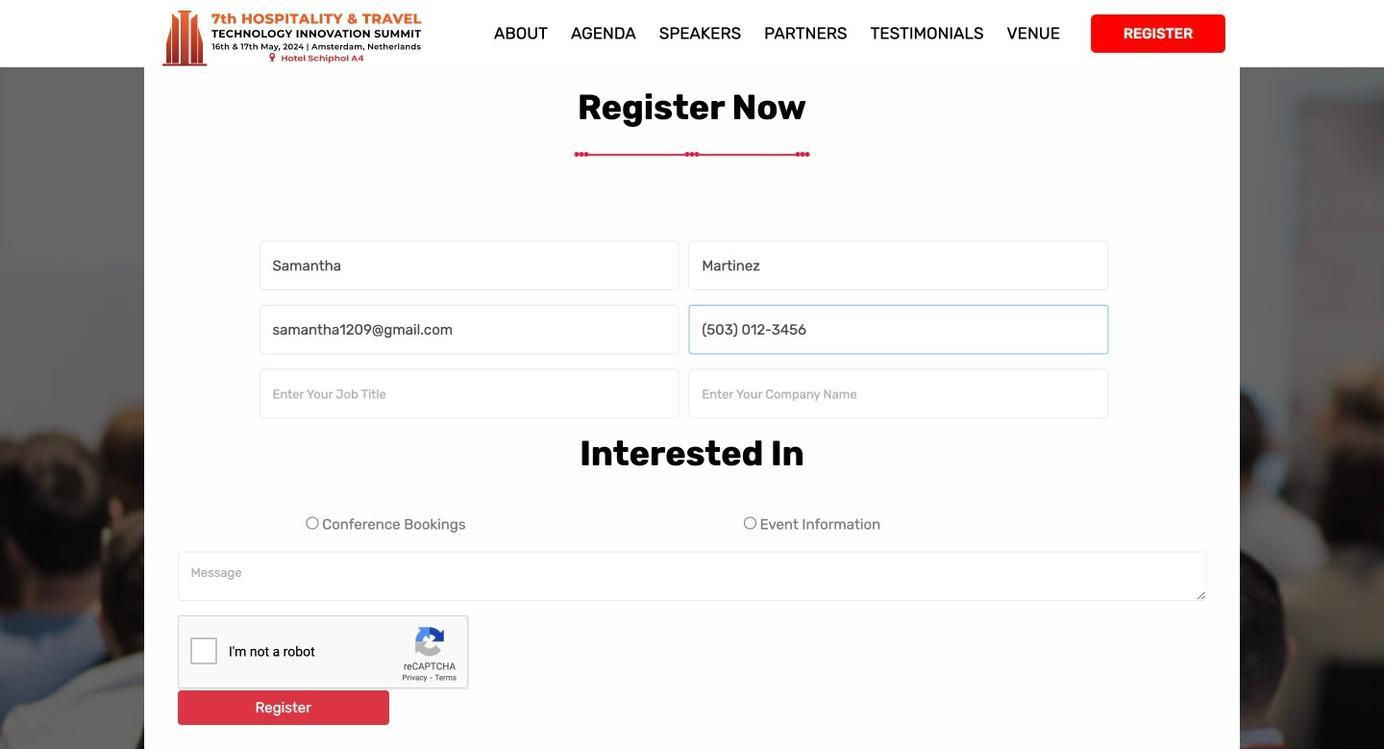 Task type: vqa. For each thing, say whether or not it's contained in the screenshot.
Brainlinx logo
no



Task type: locate. For each thing, give the bounding box(es) containing it.
Enter Your Job Title text field
[[259, 369, 680, 419]]

form
[[158, 241, 1222, 740]]

Enter Your First Name text field
[[259, 241, 680, 291]]

None radio
[[306, 517, 319, 529], [744, 517, 757, 529], [306, 517, 319, 529], [744, 517, 757, 529]]

Enter Your Company Name text field
[[689, 369, 1109, 419]]

Message text field
[[178, 552, 1207, 601]]



Task type: describe. For each thing, give the bounding box(es) containing it.
Enter Your Last Name text field
[[689, 241, 1109, 291]]

logo image
[[159, 0, 459, 76]]

Enter Your Phone Number text field
[[689, 305, 1109, 355]]

Enter Your Email email field
[[259, 305, 680, 355]]



